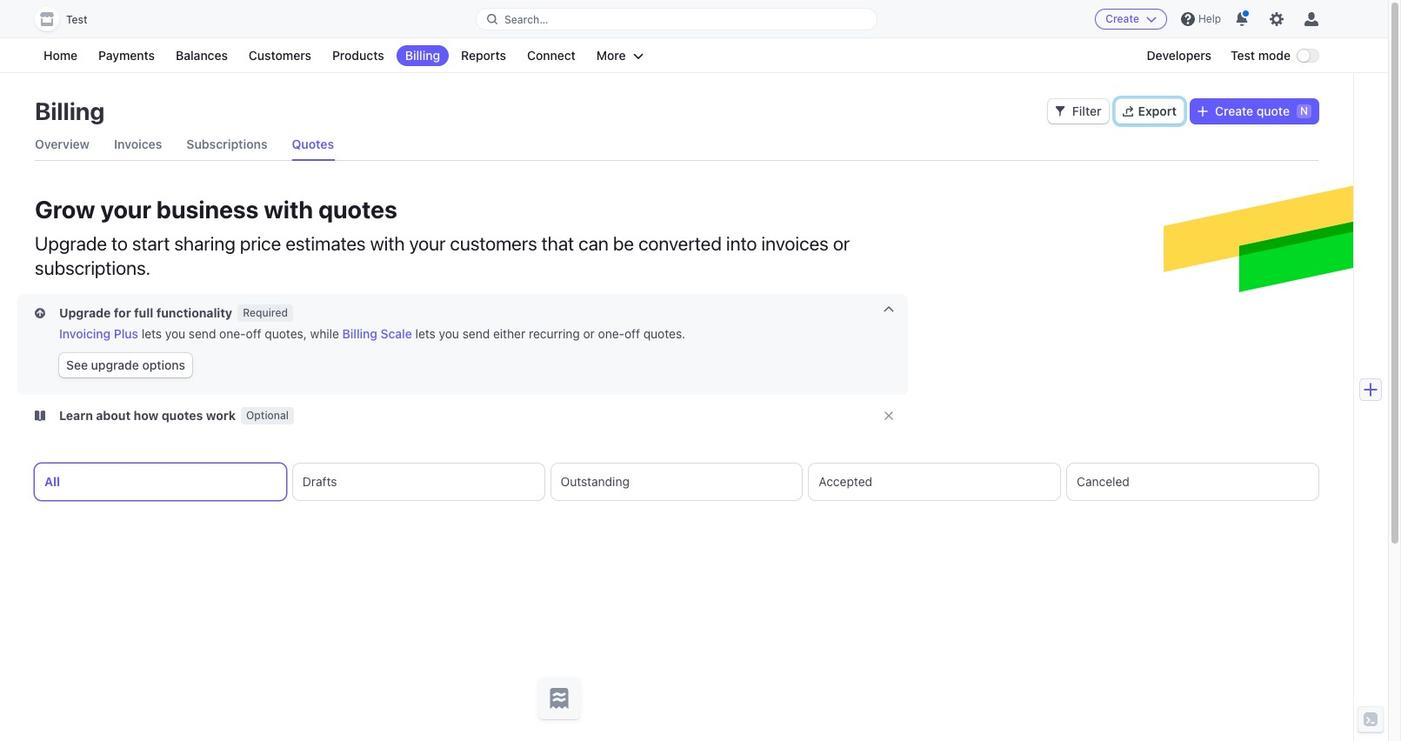 Task type: describe. For each thing, give the bounding box(es) containing it.
svg image
[[1198, 106, 1208, 117]]

create for create
[[1106, 12, 1139, 25]]

developers
[[1147, 48, 1212, 63]]

0 horizontal spatial with
[[264, 195, 313, 224]]

drafts
[[303, 474, 337, 489]]

mode
[[1258, 48, 1291, 63]]

upgrade for full functionality
[[59, 305, 232, 320]]

customers
[[249, 48, 311, 63]]

0 vertical spatial your
[[100, 195, 151, 224]]

Search… search field
[[477, 8, 877, 30]]

invoices link
[[114, 129, 162, 160]]

tab list containing all
[[35, 464, 1319, 500]]

1 one- from the left
[[219, 326, 246, 341]]

svg image for filter
[[1055, 106, 1065, 117]]

outstanding
[[561, 474, 630, 489]]

optional
[[246, 409, 289, 422]]

home link
[[35, 45, 86, 66]]

2 horizontal spatial billing
[[405, 48, 440, 63]]

Search… text field
[[477, 8, 877, 30]]

help button
[[1174, 5, 1228, 33]]

accepted button
[[809, 464, 1060, 500]]

test mode
[[1231, 48, 1291, 63]]

reports link
[[452, 45, 515, 66]]

can
[[579, 232, 609, 255]]

1 off from the left
[[246, 326, 261, 341]]

plus
[[114, 326, 138, 341]]

2 you from the left
[[439, 326, 459, 341]]

developers link
[[1138, 45, 1220, 66]]

estimates
[[286, 232, 366, 255]]

home
[[43, 48, 77, 63]]

canceled
[[1077, 474, 1130, 489]]

all button
[[35, 464, 286, 500]]

reports
[[461, 48, 506, 63]]

1 you from the left
[[165, 326, 185, 341]]

test button
[[35, 7, 105, 31]]

business
[[156, 195, 259, 224]]

options
[[142, 357, 185, 372]]

grow
[[35, 195, 95, 224]]

filter button
[[1048, 99, 1109, 124]]

filter
[[1072, 104, 1102, 118]]

price
[[240, 232, 281, 255]]

quotes
[[318, 195, 397, 224]]

quotes,
[[265, 326, 307, 341]]

2 send from the left
[[462, 326, 490, 341]]

help
[[1198, 12, 1221, 25]]

quotes.
[[643, 326, 686, 341]]

invoices
[[761, 232, 829, 255]]

tab list containing overview
[[35, 129, 1319, 161]]

payments
[[98, 48, 155, 63]]

be
[[613, 232, 634, 255]]

required
[[243, 306, 288, 319]]

upgrade inside upgrade for full functionality dropdown button
[[59, 305, 111, 320]]

subscriptions
[[186, 137, 268, 151]]

billing link
[[396, 45, 449, 66]]

invoicing plus lets you send one-off quotes, while billing scale lets you send either recurring or one-off quotes.
[[59, 326, 686, 341]]

scale
[[381, 326, 412, 341]]



Task type: vqa. For each thing, say whether or not it's contained in the screenshot.
the left SVG 'image'
yes



Task type: locate. For each thing, give the bounding box(es) containing it.
1 horizontal spatial send
[[462, 326, 490, 341]]

create quote
[[1215, 104, 1290, 118]]

balances
[[176, 48, 228, 63]]

subscriptions.
[[35, 257, 151, 279]]

1 tab list from the top
[[35, 129, 1319, 161]]

1 vertical spatial svg image
[[35, 308, 45, 318]]

0 horizontal spatial you
[[165, 326, 185, 341]]

0 vertical spatial svg image
[[1055, 106, 1065, 117]]

search…
[[504, 13, 549, 26]]

your left the customers
[[409, 232, 446, 255]]

svg image left filter
[[1055, 106, 1065, 117]]

1 vertical spatial create
[[1215, 104, 1254, 118]]

that
[[542, 232, 574, 255]]

see upgrade options
[[66, 357, 185, 372]]

1 horizontal spatial you
[[439, 326, 459, 341]]

1 horizontal spatial or
[[833, 232, 850, 255]]

invoices
[[114, 137, 162, 151]]

or inside grow your business with quotes upgrade to start sharing price estimates with your customers that can be converted into invoices or subscriptions.
[[833, 232, 850, 255]]

billing left reports
[[405, 48, 440, 63]]

either
[[493, 326, 526, 341]]

grow your business with quotes upgrade to start sharing price estimates with your customers that can be converted into invoices or subscriptions.
[[35, 195, 850, 279]]

create for create quote
[[1215, 104, 1254, 118]]

you down functionality
[[165, 326, 185, 341]]

send
[[189, 326, 216, 341], [462, 326, 490, 341]]

upgrade
[[35, 232, 107, 255], [59, 305, 111, 320]]

create up developers link
[[1106, 12, 1139, 25]]

customers
[[450, 232, 537, 255]]

1 vertical spatial upgrade
[[59, 305, 111, 320]]

test for test
[[66, 13, 87, 26]]

1 vertical spatial your
[[409, 232, 446, 255]]

0 horizontal spatial billing
[[35, 97, 105, 125]]

see upgrade options link
[[59, 353, 192, 378]]

test inside button
[[66, 13, 87, 26]]

connect
[[527, 48, 576, 63]]

with
[[264, 195, 313, 224], [370, 232, 405, 255]]

create inside button
[[1106, 12, 1139, 25]]

2 one- from the left
[[598, 326, 625, 341]]

quote
[[1257, 104, 1290, 118]]

1 vertical spatial with
[[370, 232, 405, 255]]

products
[[332, 48, 384, 63]]

with down quotes
[[370, 232, 405, 255]]

0 horizontal spatial svg image
[[35, 308, 45, 318]]

connect link
[[518, 45, 584, 66]]

2 tab list from the top
[[35, 464, 1319, 500]]

functionality
[[156, 305, 232, 320]]

test
[[66, 13, 87, 26], [1231, 48, 1255, 63]]

or right invoices
[[833, 232, 850, 255]]

invoicing
[[59, 326, 111, 341]]

accepted
[[819, 474, 872, 489]]

upgrade up "invoicing"
[[59, 305, 111, 320]]

upgrade up subscriptions.
[[35, 232, 107, 255]]

billing right the while
[[342, 326, 377, 341]]

overview link
[[35, 129, 90, 160]]

drafts button
[[293, 464, 544, 500]]

0 vertical spatial upgrade
[[35, 232, 107, 255]]

customers link
[[240, 45, 320, 66]]

0 vertical spatial billing
[[405, 48, 440, 63]]

quotes
[[292, 137, 334, 151]]

your
[[100, 195, 151, 224], [409, 232, 446, 255]]

create
[[1106, 12, 1139, 25], [1215, 104, 1254, 118]]

0 vertical spatial with
[[264, 195, 313, 224]]

test for test mode
[[1231, 48, 1255, 63]]

1 horizontal spatial your
[[409, 232, 446, 255]]

tab list
[[35, 129, 1319, 161], [35, 464, 1319, 500]]

send left either
[[462, 326, 490, 341]]

1 vertical spatial test
[[1231, 48, 1255, 63]]

sharing
[[174, 232, 236, 255]]

your up to
[[100, 195, 151, 224]]

svg image inside upgrade for full functionality dropdown button
[[35, 308, 45, 318]]

create right svg image
[[1215, 104, 1254, 118]]

1 horizontal spatial with
[[370, 232, 405, 255]]

lets down upgrade for full functionality
[[142, 326, 162, 341]]

1 vertical spatial billing
[[35, 97, 105, 125]]

0 horizontal spatial lets
[[142, 326, 162, 341]]

0 vertical spatial create
[[1106, 12, 1139, 25]]

upgrade for full functionality button
[[35, 304, 236, 322]]

converted
[[638, 232, 722, 255]]

0 horizontal spatial test
[[66, 13, 87, 26]]

0 horizontal spatial one-
[[219, 326, 246, 341]]

overview
[[35, 137, 90, 151]]

upgrade
[[91, 357, 139, 372]]

billing scale link
[[342, 326, 412, 341]]

1 horizontal spatial lets
[[415, 326, 436, 341]]

0 vertical spatial tab list
[[35, 129, 1319, 161]]

0 vertical spatial or
[[833, 232, 850, 255]]

1 horizontal spatial test
[[1231, 48, 1255, 63]]

1 vertical spatial tab list
[[35, 464, 1319, 500]]

lets right scale
[[415, 326, 436, 341]]

send down functionality
[[189, 326, 216, 341]]

or
[[833, 232, 850, 255], [583, 326, 595, 341]]

test left mode
[[1231, 48, 1255, 63]]

one- down required
[[219, 326, 246, 341]]

one- left quotes.
[[598, 326, 625, 341]]

full
[[134, 305, 153, 320]]

one-
[[219, 326, 246, 341], [598, 326, 625, 341]]

subscriptions link
[[186, 129, 268, 160]]

see
[[66, 357, 88, 372]]

to
[[111, 232, 128, 255]]

start
[[132, 232, 170, 255]]

2 vertical spatial billing
[[342, 326, 377, 341]]

1 horizontal spatial one-
[[598, 326, 625, 341]]

more button
[[588, 45, 652, 66]]

0 horizontal spatial create
[[1106, 12, 1139, 25]]

0 horizontal spatial or
[[583, 326, 595, 341]]

off
[[246, 326, 261, 341], [625, 326, 640, 341]]

1 horizontal spatial billing
[[342, 326, 377, 341]]

upgrade inside grow your business with quotes upgrade to start sharing price estimates with your customers that can be converted into invoices or subscriptions.
[[35, 232, 107, 255]]

with up price
[[264, 195, 313, 224]]

billing up 'overview'
[[35, 97, 105, 125]]

quotes link
[[292, 129, 334, 160]]

into
[[726, 232, 757, 255]]

svg image down subscriptions.
[[35, 308, 45, 318]]

1 horizontal spatial create
[[1215, 104, 1254, 118]]

off left quotes.
[[625, 326, 640, 341]]

0 horizontal spatial off
[[246, 326, 261, 341]]

1 send from the left
[[189, 326, 216, 341]]

lets
[[142, 326, 162, 341], [415, 326, 436, 341]]

balances link
[[167, 45, 237, 66]]

1 vertical spatial or
[[583, 326, 595, 341]]

0 horizontal spatial send
[[189, 326, 216, 341]]

svg image for upgrade for full functionality
[[35, 308, 45, 318]]

off down required
[[246, 326, 261, 341]]

more
[[597, 48, 626, 63]]

export
[[1138, 104, 1177, 118]]

2 lets from the left
[[415, 326, 436, 341]]

billing
[[405, 48, 440, 63], [35, 97, 105, 125], [342, 326, 377, 341]]

export button
[[1116, 99, 1184, 124]]

1 lets from the left
[[142, 326, 162, 341]]

svg image
[[1055, 106, 1065, 117], [35, 308, 45, 318]]

recurring
[[529, 326, 580, 341]]

while
[[310, 326, 339, 341]]

payments link
[[90, 45, 164, 66]]

1 horizontal spatial svg image
[[1055, 106, 1065, 117]]

or right recurring
[[583, 326, 595, 341]]

products link
[[324, 45, 393, 66]]

create button
[[1095, 9, 1167, 30]]

0 horizontal spatial your
[[100, 195, 151, 224]]

you right scale
[[439, 326, 459, 341]]

test up home
[[66, 13, 87, 26]]

all
[[44, 474, 60, 489]]

invoicing plus link
[[59, 326, 138, 341]]

outstanding button
[[551, 464, 802, 500]]

svg image inside filter popup button
[[1055, 106, 1065, 117]]

n
[[1300, 104, 1308, 117]]

for
[[114, 305, 131, 320]]

2 off from the left
[[625, 326, 640, 341]]

0 vertical spatial test
[[66, 13, 87, 26]]

canceled button
[[1067, 464, 1319, 500]]

1 horizontal spatial off
[[625, 326, 640, 341]]



